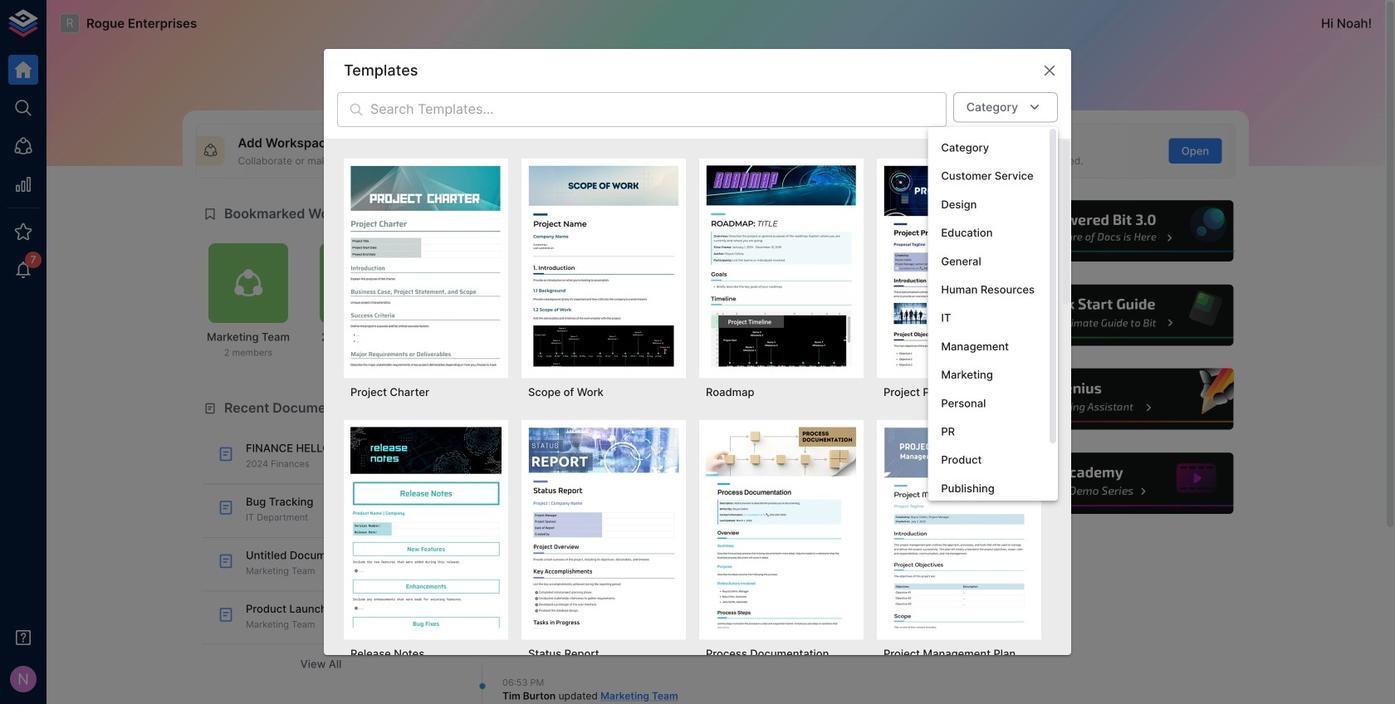 Task type: vqa. For each thing, say whether or not it's contained in the screenshot.
Process Documentation image
yes



Task type: describe. For each thing, give the bounding box(es) containing it.
roadmap image
[[706, 165, 858, 367]]

2 help image from the top
[[986, 282, 1236, 348]]

process documentation image
[[706, 427, 858, 629]]

1 help image from the top
[[986, 198, 1236, 264]]



Task type: locate. For each thing, give the bounding box(es) containing it.
project management plan image
[[884, 427, 1035, 629]]

status report image
[[528, 427, 680, 629]]

release notes image
[[351, 427, 502, 629]]

dialog
[[324, 49, 1072, 705]]

Search Templates... text field
[[371, 92, 947, 127]]

3 help image from the top
[[986, 367, 1236, 433]]

project charter image
[[351, 165, 502, 367]]

help image
[[986, 198, 1236, 264], [986, 282, 1236, 348], [986, 367, 1236, 433], [986, 451, 1236, 517]]

project proposal image
[[884, 165, 1035, 367]]

scope of work image
[[528, 165, 680, 367]]

4 help image from the top
[[986, 451, 1236, 517]]



